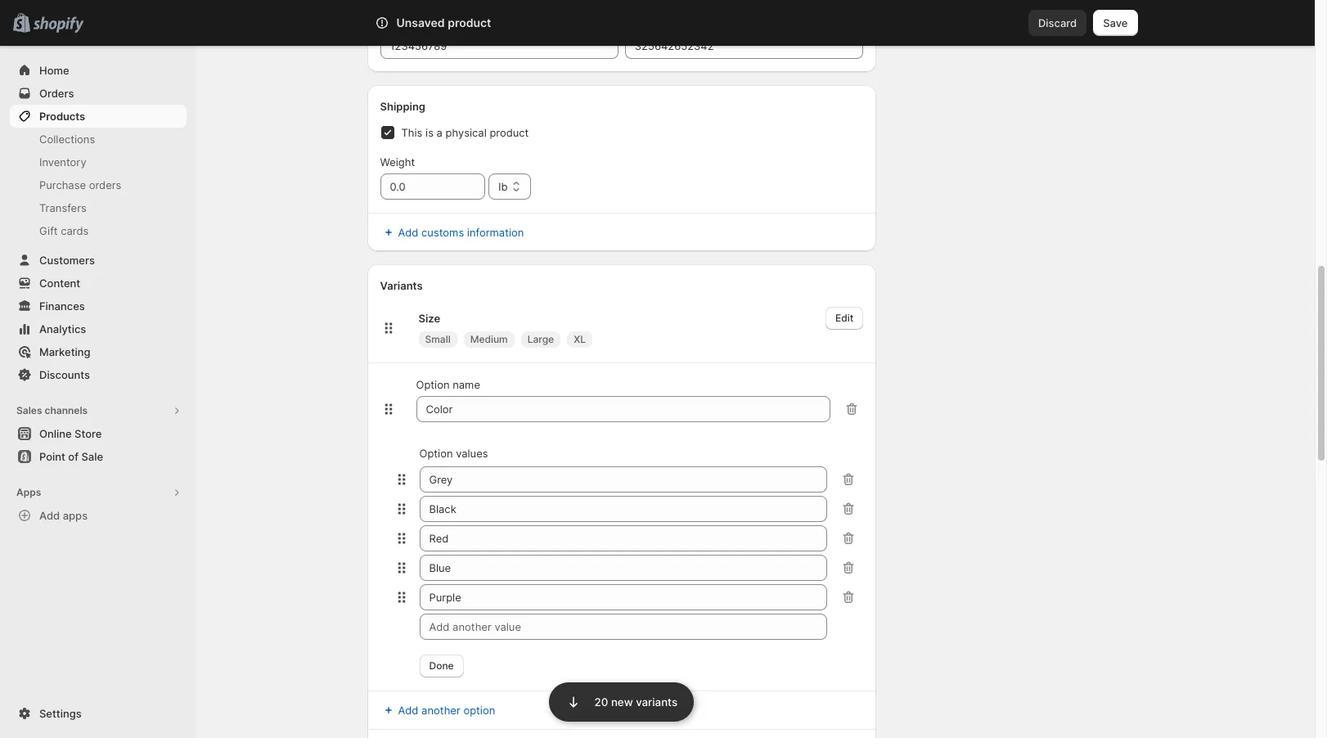 Task type: vqa. For each thing, say whether or not it's contained in the screenshot.
the apps
yes



Task type: locate. For each thing, give the bounding box(es) containing it.
this
[[402, 126, 423, 139]]

new
[[612, 696, 634, 709]]

apps
[[16, 486, 41, 499]]

collections
[[39, 133, 95, 146]]

add left customs
[[398, 226, 419, 239]]

collections link
[[10, 128, 187, 151]]

orders
[[39, 87, 74, 100]]

Material text field
[[416, 396, 831, 422]]

sales channels button
[[10, 400, 187, 422]]

home
[[39, 64, 69, 77]]

option
[[464, 704, 496, 717]]

values
[[456, 447, 488, 460]]

add for add customs information
[[398, 226, 419, 239]]

discounts
[[39, 368, 90, 382]]

name
[[453, 378, 481, 391]]

20
[[595, 696, 609, 709]]

another
[[422, 704, 461, 717]]

customers link
[[10, 249, 187, 272]]

inventory
[[39, 156, 87, 169]]

shopify image
[[33, 17, 84, 33]]

edit
[[836, 312, 854, 324]]

online store link
[[10, 422, 187, 445]]

information
[[467, 226, 524, 239]]

add left apps on the bottom
[[39, 509, 60, 522]]

point of sale
[[39, 450, 103, 463]]

online
[[39, 427, 72, 440]]

unsaved product
[[397, 16, 492, 29]]

purchase
[[39, 178, 86, 192]]

online store
[[39, 427, 102, 440]]

option left values
[[420, 447, 453, 460]]

is
[[426, 126, 434, 139]]

Weight text field
[[380, 174, 486, 200]]

None text field
[[420, 496, 828, 522], [420, 526, 828, 552], [420, 585, 828, 611], [420, 496, 828, 522], [420, 526, 828, 552], [420, 585, 828, 611]]

0 vertical spatial product
[[448, 16, 492, 29]]

option
[[416, 378, 450, 391], [420, 447, 453, 460]]

gift
[[39, 224, 58, 237]]

products
[[39, 110, 85, 123]]

this is a physical product
[[402, 126, 529, 139]]

20 new variants button
[[549, 681, 695, 722]]

1 vertical spatial option
[[420, 447, 453, 460]]

SKU (Stock Keeping Unit) text field
[[380, 33, 619, 59]]

store
[[75, 427, 102, 440]]

variants
[[380, 279, 423, 292]]

settings
[[39, 707, 82, 720]]

add left another
[[398, 704, 419, 717]]

large
[[528, 333, 554, 345]]

add customs information button
[[370, 221, 874, 244]]

2 vertical spatial add
[[398, 704, 419, 717]]

variants
[[637, 696, 678, 709]]

add
[[398, 226, 419, 239], [39, 509, 60, 522], [398, 704, 419, 717]]

transfers
[[39, 201, 87, 215]]

Barcode (ISBN, UPC, GTIN, etc.) text field
[[625, 33, 864, 59]]

lb
[[499, 180, 508, 193]]

save button
[[1094, 10, 1138, 36]]

20 new variants
[[595, 696, 678, 709]]

orders
[[89, 178, 121, 192]]

sale
[[81, 450, 103, 463]]

finances link
[[10, 295, 187, 318]]

option values
[[420, 447, 488, 460]]

content link
[[10, 272, 187, 295]]

option left name
[[416, 378, 450, 391]]

(stock
[[405, 15, 437, 28]]

small
[[425, 333, 451, 345]]

shipping
[[380, 100, 426, 113]]

of
[[68, 450, 79, 463]]

0 vertical spatial option
[[416, 378, 450, 391]]

product
[[448, 16, 492, 29], [490, 126, 529, 139]]

1 vertical spatial add
[[39, 509, 60, 522]]

finances
[[39, 300, 85, 313]]

xl
[[574, 333, 586, 345]]

1 vertical spatial product
[[490, 126, 529, 139]]

point
[[39, 450, 65, 463]]

None text field
[[420, 467, 828, 493], [420, 555, 828, 581], [420, 467, 828, 493], [420, 555, 828, 581]]

0 vertical spatial add
[[398, 226, 419, 239]]

size
[[419, 312, 441, 325]]

analytics link
[[10, 318, 187, 341]]



Task type: describe. For each thing, give the bounding box(es) containing it.
done button
[[420, 655, 464, 678]]

physical
[[446, 126, 487, 139]]

cards
[[61, 224, 89, 237]]

add apps button
[[10, 504, 187, 527]]

sku
[[380, 15, 402, 28]]

inventory link
[[10, 151, 187, 174]]

home link
[[10, 59, 187, 82]]

keeping
[[440, 15, 481, 28]]

marketing
[[39, 345, 90, 359]]

products link
[[10, 105, 187, 128]]

add another option
[[398, 704, 496, 717]]

settings link
[[10, 702, 187, 725]]

marketing link
[[10, 341, 187, 364]]

option for option values
[[420, 447, 453, 460]]

edit button
[[826, 307, 864, 330]]

gift cards link
[[10, 219, 187, 242]]

customs
[[422, 226, 464, 239]]

save
[[1104, 16, 1129, 29]]

weight
[[380, 156, 415, 169]]

discounts link
[[10, 364, 187, 386]]

sales channels
[[16, 404, 88, 417]]

search button
[[420, 10, 895, 36]]

customers
[[39, 254, 95, 267]]

analytics
[[39, 323, 86, 336]]

option for option name
[[416, 378, 450, 391]]

transfers link
[[10, 196, 187, 219]]

sales
[[16, 404, 42, 417]]

unsaved
[[397, 16, 445, 29]]

sku (stock keeping unit)
[[380, 15, 508, 28]]

add for add apps
[[39, 509, 60, 522]]

apps
[[63, 509, 88, 522]]

done
[[429, 660, 454, 672]]

purchase orders link
[[10, 174, 187, 196]]

option name
[[416, 378, 481, 391]]

search
[[447, 16, 482, 29]]

orders link
[[10, 82, 187, 105]]

online store button
[[0, 422, 196, 445]]

point of sale link
[[10, 445, 187, 468]]

discard
[[1039, 16, 1078, 29]]

apps button
[[10, 481, 187, 504]]

unit)
[[484, 15, 508, 28]]

add customs information
[[398, 226, 524, 239]]

add another option button
[[370, 699, 505, 722]]

add apps
[[39, 509, 88, 522]]

content
[[39, 277, 80, 290]]

Add another value text field
[[420, 614, 828, 640]]

discard button
[[1029, 10, 1087, 36]]

point of sale button
[[0, 445, 196, 468]]

purchase orders
[[39, 178, 121, 192]]

channels
[[45, 404, 88, 417]]

gift cards
[[39, 224, 89, 237]]

add for add another option
[[398, 704, 419, 717]]

medium
[[470, 333, 508, 345]]

a
[[437, 126, 443, 139]]



